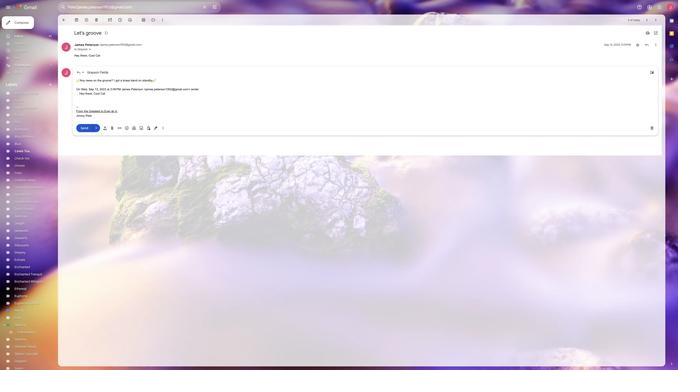 Task type: vqa. For each thing, say whether or not it's contained in the screenshot.
Alert link
no



Task type: describe. For each thing, give the bounding box(es) containing it.
b-
[[15, 113, 18, 117]]

grayson link
[[15, 360, 26, 364]]

main menu image
[[5, 5, 11, 10]]

dazzle bliss
[[15, 193, 31, 197]]

settings image
[[647, 5, 653, 10]]

1 vertical spatial bliss
[[25, 193, 31, 197]]

labels
[[6, 82, 17, 87]]

report spam image
[[84, 18, 89, 22]]

newer image
[[645, 18, 650, 22]]

chores
[[15, 164, 25, 168]]

1 vertical spatial ethereal
[[15, 287, 26, 291]]

0 vertical spatial there,
[[80, 54, 88, 57]]

snoozed link
[[15, 49, 27, 53]]

celeb tea
[[15, 149, 30, 153]]

13, inside sep 13, 2023, 3:09 pm cell
[[610, 43, 613, 46]]

cool inside on wed, sep 13, 2023 at 3:09 pm james peterson <james.peterson1902@gmail.com> wrote: hey there, cool cat
[[94, 92, 100, 95]]

dreamy
[[15, 251, 26, 255]]

dewdrop
[[31, 186, 44, 190]]

older image
[[654, 18, 659, 22]]

day
[[18, 113, 24, 117]]

groove?
[[102, 79, 113, 82]]

delicious
[[15, 215, 28, 219]]

check-
[[15, 157, 25, 161]]

there, inside on wed, sep 13, 2023 at 3:09 pm james peterson <james.peterson1902@gmail.com> wrote: hey there, cool cat
[[85, 92, 93, 95]]

family
[[15, 309, 24, 313]]

grayson fields
[[87, 70, 108, 74]]

more send options image
[[94, 126, 99, 131]]

5
[[628, 18, 630, 22]]

band
[[131, 79, 138, 82]]

dazzle bliss link
[[15, 193, 31, 197]]

dazzle for dazzle harmony
[[15, 200, 24, 204]]

toggle confidential mode image
[[146, 126, 151, 130]]

news
[[86, 79, 93, 82]]

wed,
[[81, 88, 88, 91]]

glisten
[[15, 352, 24, 356]]

of
[[631, 18, 633, 22]]

petals
[[27, 345, 36, 349]]

more options image
[[162, 126, 164, 130]]

desserts link
[[15, 236, 27, 240]]

1 - from the left
[[76, 105, 77, 109]]

bubbles
[[28, 302, 40, 306]]

sent link
[[15, 56, 21, 60]]

gaming
[[15, 323, 26, 327]]

cozy link
[[15, 171, 22, 175]]

crystalline dewdrop link
[[15, 186, 44, 190]]

61
[[49, 34, 52, 38]]

delight link
[[15, 222, 25, 226]]

aurora link
[[15, 99, 24, 103]]

celeb tea link
[[15, 149, 30, 153]]

0 vertical spatial bliss
[[15, 135, 21, 139]]

Search mail text field
[[68, 5, 199, 10]]

enchanted whispers
[[15, 280, 44, 284]]

ethereal link
[[15, 287, 26, 291]]

glimmer petals link
[[15, 345, 36, 349]]

add to tasks image
[[128, 18, 132, 22]]

fruit
[[15, 316, 21, 320]]

greatest
[[89, 110, 100, 113]]

the for groove?
[[98, 79, 102, 82]]

alerts
[[15, 91, 23, 95]]

attach files image
[[110, 126, 115, 130]]

check-ins link
[[15, 157, 29, 161]]

discounts
[[15, 244, 29, 248]]

standby
[[142, 79, 153, 82]]

check-ins
[[15, 157, 29, 161]]

aurora for aurora link
[[15, 99, 24, 103]]

delivered link
[[15, 229, 28, 233]]

many
[[634, 18, 641, 22]]

dead
[[15, 207, 22, 211]]

dead thread
[[15, 207, 33, 211]]

creative ideas link
[[15, 178, 35, 182]]

on wed, sep 13, 2023 at 3:09 pm james peterson <james.peterson1902@gmail.com> wrote: hey there, cool cat
[[76, 88, 199, 95]]

creative
[[15, 178, 27, 182]]

cat inside on wed, sep 13, 2023 at 3:09 pm james peterson <james.peterson1902@gmail.com> wrote: hey there, cool cat
[[101, 92, 105, 95]]

to inside -- from the greatest to ever do it: jimmy pete
[[101, 110, 104, 113]]

starred link
[[15, 41, 25, 46]]

glimmer for glimmer link
[[15, 338, 27, 342]]

grayson for grayson fields
[[87, 70, 99, 74]]

enchanted for enchanted whispers
[[15, 280, 30, 284]]

jimmy
[[76, 114, 85, 117]]

euphoria for euphoria link
[[15, 294, 27, 298]]

delicious link
[[15, 215, 28, 219]]

aurora ethereal
[[15, 106, 37, 110]]

inbox link
[[15, 34, 23, 38]]

peterson inside on wed, sep 13, 2023 at 3:09 pm james peterson <james.peterson1902@gmail.com> wrote: hey there, cool cat
[[131, 88, 143, 91]]

glimmer petals
[[15, 345, 36, 349]]

euphoria for euphoria bubbles
[[15, 302, 27, 306]]

fields
[[100, 70, 108, 74]]

2 🎺 image from the left
[[153, 79, 156, 82]]

harmony
[[25, 200, 38, 204]]

bliss whisper
[[15, 135, 34, 139]]

3:09 pm inside cell
[[622, 43, 631, 46]]

let's groove
[[74, 30, 102, 36]]

-- from the greatest to ever do it: jimmy pete
[[76, 105, 118, 117]]

2023,
[[614, 43, 621, 46]]

birthdaze
[[15, 128, 28, 132]]

enchanted for enchanted 'link'
[[15, 265, 30, 269]]

got
[[116, 79, 120, 82]]

insert photo image
[[139, 126, 144, 130]]

tea
[[24, 149, 30, 153]]

on
[[76, 88, 80, 91]]

2023
[[100, 88, 106, 91]]



Task type: locate. For each thing, give the bounding box(es) containing it.
0 horizontal spatial sep
[[89, 88, 94, 91]]

on right band
[[138, 79, 142, 82]]

<james.peterson1902@gmail.com>
[[144, 88, 190, 91]]

show details image
[[89, 48, 91, 51]]

dreamy link
[[15, 251, 26, 255]]

any
[[80, 79, 85, 82]]

cat down <
[[96, 54, 100, 57]]

1 horizontal spatial 3:09 pm
[[622, 43, 631, 46]]

discard draft ‪(⌘⇧d)‬ image
[[650, 126, 655, 130]]

the
[[98, 79, 102, 82], [84, 110, 88, 113]]

grayson up news
[[87, 70, 99, 74]]

cool down show details image
[[89, 54, 95, 57]]

labels navigation
[[0, 15, 58, 370]]

bliss
[[15, 135, 21, 139], [25, 193, 31, 197]]

gmail image
[[15, 3, 39, 12]]

move to inbox image
[[141, 18, 146, 22]]

crystalline dewdrop
[[15, 186, 44, 190]]

do
[[111, 110, 114, 113]]

0 vertical spatial euphoria
[[15, 294, 27, 298]]

sep inside on wed, sep 13, 2023 at 3:09 pm james peterson <james.peterson1902@gmail.com> wrote: hey there, cool cat
[[89, 88, 94, 91]]

0 vertical spatial dazzle
[[15, 193, 24, 197]]

1 vertical spatial there,
[[85, 92, 93, 95]]

1 on from the left
[[93, 79, 97, 82]]

euphoria link
[[15, 294, 27, 298]]

the left groove?
[[98, 79, 102, 82]]

any news on the groove? i got a brass band on standby
[[80, 79, 153, 82]]

aurora down alerts
[[15, 99, 24, 103]]

cascade
[[25, 352, 38, 356]]

sep 13, 2023, 3:09 pm cell
[[605, 43, 631, 47]]

enchanted link
[[15, 265, 30, 269]]

bbq link
[[15, 120, 21, 124]]

starred
[[15, 41, 25, 46]]

cat down 2023
[[101, 92, 105, 95]]

james down "brass" in the left top of the page
[[122, 88, 130, 91]]

ethereal
[[25, 106, 37, 110], [15, 287, 26, 291]]

2
[[50, 150, 52, 153]]

0 vertical spatial sep
[[605, 43, 610, 46]]

1 horizontal spatial to
[[101, 110, 104, 113]]

grayson left show details image
[[78, 48, 88, 51]]

alerts and notifs link
[[15, 91, 39, 95]]

at
[[107, 88, 110, 91]]

sent
[[15, 56, 21, 60]]

bliss down crystalline dewdrop link
[[25, 193, 31, 197]]

0 vertical spatial 3:09 pm
[[622, 43, 631, 46]]

blue link
[[15, 142, 21, 146]]

ins
[[25, 157, 29, 161]]

ideas
[[27, 178, 35, 182]]

insert emoji ‪(⌘⇧2)‬ image
[[125, 126, 129, 130]]

1 horizontal spatial james
[[122, 88, 130, 91]]

0 horizontal spatial peterson
[[85, 43, 99, 47]]

1 dazzle from the top
[[15, 193, 24, 197]]

family link
[[15, 309, 24, 313]]

enchanted tranquil link
[[15, 273, 42, 277]]

euphoria down ethereal link on the bottom of the page
[[15, 294, 27, 298]]

hey down wed,
[[79, 92, 85, 95]]

2 vertical spatial enchanted
[[15, 280, 30, 284]]

1 vertical spatial 13,
[[95, 88, 99, 91]]

brass
[[123, 79, 130, 82]]

archive image
[[74, 18, 79, 22]]

to
[[74, 48, 77, 51], [101, 110, 104, 113]]

-
[[76, 105, 77, 109], [77, 105, 78, 109]]

1 horizontal spatial 13,
[[610, 43, 613, 46]]

more
[[15, 70, 22, 75]]

james up to grayson
[[74, 43, 84, 47]]

1 vertical spatial cool
[[94, 92, 100, 95]]

aurora ethereal link
[[15, 106, 37, 110]]

grayson for the grayson link
[[15, 360, 26, 364]]

2 aurora from the top
[[15, 106, 24, 110]]

1 vertical spatial cat
[[101, 92, 105, 95]]

celeb
[[15, 149, 23, 153]]

2 on from the left
[[138, 79, 142, 82]]

glimmer up glimmer petals link
[[15, 338, 27, 342]]

i
[[114, 79, 115, 82]]

there, down wed,
[[85, 92, 93, 95]]

2 glimmer from the top
[[15, 345, 27, 349]]

enchanted up ethereal link on the bottom of the page
[[15, 280, 30, 284]]

0 horizontal spatial bliss
[[15, 135, 21, 139]]

2 - from the left
[[77, 105, 78, 109]]

13, inside on wed, sep 13, 2023 at 3:09 pm james peterson <james.peterson1902@gmail.com> wrote: hey there, cool cat
[[95, 88, 99, 91]]

0 vertical spatial enchanted
[[15, 265, 30, 269]]

chores link
[[15, 164, 25, 168]]

1 horizontal spatial cat
[[101, 92, 105, 95]]

b-day link
[[15, 113, 24, 117]]

insert link ‪(⌘k)‬ image
[[117, 126, 122, 130]]

0 vertical spatial cat
[[96, 54, 100, 57]]

sep inside cell
[[605, 43, 610, 46]]

notifs
[[30, 91, 39, 95]]

dead thread link
[[15, 207, 33, 211]]

sep left 2023,
[[605, 43, 610, 46]]

crystalline
[[15, 186, 30, 190]]

james peterson cell
[[74, 43, 142, 47]]

glimmer for glimmer petals
[[15, 345, 27, 349]]

0 horizontal spatial 3:09 pm
[[110, 88, 121, 91]]

0 horizontal spatial to
[[74, 48, 77, 51]]

1 horizontal spatial sep
[[605, 43, 610, 46]]

1 enchanted from the top
[[15, 265, 30, 269]]

None search field
[[58, 2, 221, 13]]

euphoria
[[15, 294, 27, 298], [15, 302, 27, 306]]

glisten cascade link
[[15, 352, 38, 356]]

1 horizontal spatial the
[[98, 79, 102, 82]]

hey inside on wed, sep 13, 2023 at 3:09 pm james peterson <james.peterson1902@gmail.com> wrote: hey there, cool cat
[[79, 92, 85, 95]]

james inside on wed, sep 13, 2023 at 3:09 pm james peterson <james.peterson1902@gmail.com> wrote: hey there, cool cat
[[122, 88, 130, 91]]

not starred image
[[636, 43, 641, 47]]

dazzle up dead
[[15, 200, 24, 204]]

sep right wed,
[[89, 88, 94, 91]]

0 vertical spatial the
[[98, 79, 102, 82]]

0 vertical spatial grayson
[[78, 48, 88, 51]]

more image
[[160, 18, 165, 22]]

1 vertical spatial aurora
[[15, 106, 24, 110]]

the inside -- from the greatest to ever do it: jimmy pete
[[84, 110, 88, 113]]

enchanted down the echoes link
[[15, 265, 30, 269]]

aurora for aurora ethereal
[[15, 106, 24, 110]]

1 vertical spatial james
[[122, 88, 130, 91]]

to up 'hey there, cool cat'
[[74, 48, 77, 51]]

2 dazzle from the top
[[15, 200, 24, 204]]

2 enchanted from the top
[[15, 273, 30, 277]]

0 horizontal spatial on
[[93, 79, 97, 82]]

1 glimmer from the top
[[15, 338, 27, 342]]

grayson
[[78, 48, 88, 51], [87, 70, 99, 74], [15, 360, 26, 364]]

0 vertical spatial 13,
[[610, 43, 613, 46]]

grayson down glisten
[[15, 360, 26, 364]]

1 vertical spatial the
[[84, 110, 88, 113]]

groove
[[86, 30, 102, 36]]

0 vertical spatial hey
[[74, 54, 80, 57]]

back to search results image
[[62, 18, 66, 22]]

aurora
[[15, 99, 24, 103], [15, 106, 24, 110]]

enchanted
[[15, 265, 30, 269], [15, 273, 30, 277], [15, 280, 30, 284]]

1 vertical spatial sep
[[89, 88, 94, 91]]

0 vertical spatial glimmer
[[15, 338, 27, 342]]

3:09 pm right 2023,
[[622, 43, 631, 46]]

type of response image
[[76, 70, 81, 75]]

alerts and notifs
[[15, 91, 39, 95]]

0 horizontal spatial the
[[84, 110, 88, 113]]

grayson inside the labels navigation
[[15, 360, 26, 364]]

0 horizontal spatial james
[[74, 43, 84, 47]]

1 vertical spatial hey
[[79, 92, 85, 95]]

wrote:
[[191, 88, 199, 91]]

pete
[[86, 114, 92, 117]]

0 vertical spatial ethereal
[[25, 106, 37, 110]]

1 vertical spatial euphoria
[[15, 302, 27, 306]]

2 vertical spatial grayson
[[15, 360, 26, 364]]

gaming link
[[15, 323, 26, 327]]

echoes
[[15, 258, 25, 262]]

sep 13, 2023, 3:09 pm
[[605, 43, 631, 46]]

labels heading
[[6, 82, 48, 87]]

euphoria bubbles
[[15, 302, 40, 306]]

clear search image
[[200, 2, 209, 12]]

1 vertical spatial dazzle
[[15, 200, 24, 204]]

Not starred checkbox
[[636, 43, 641, 47]]

birthdaze link
[[15, 128, 28, 132]]

0 vertical spatial james
[[74, 43, 84, 47]]

1 horizontal spatial 🎺 image
[[153, 79, 156, 82]]

🎺 image
[[76, 79, 80, 82], [153, 79, 156, 82]]

compose
[[15, 21, 29, 25]]

13, left 2023,
[[610, 43, 613, 46]]

ever
[[104, 110, 110, 113]]

peterson down band
[[131, 88, 143, 91]]

0 horizontal spatial 🎺 image
[[76, 79, 80, 82]]

more button
[[0, 69, 54, 76]]

aurora down aurora link
[[15, 106, 24, 110]]

delete image
[[94, 18, 99, 22]]

enchanted down enchanted 'link'
[[15, 273, 30, 277]]

1 horizontal spatial on
[[138, 79, 142, 82]]

let's
[[74, 30, 85, 36]]

peterson
[[85, 43, 99, 47], [131, 88, 143, 91]]

1 horizontal spatial bliss
[[25, 193, 31, 197]]

0 vertical spatial aurora
[[15, 99, 24, 103]]

1
[[51, 63, 52, 67]]

dazzle down crystalline in the left of the page
[[15, 193, 24, 197]]

search mail image
[[59, 3, 68, 11]]

dazzle for dazzle bliss
[[15, 193, 24, 197]]

snooze image
[[118, 18, 122, 22]]

1 vertical spatial enchanted
[[15, 273, 30, 277]]

glimmer link
[[15, 338, 27, 342]]

0 vertical spatial to
[[74, 48, 77, 51]]

advanced search options image
[[210, 2, 219, 12]]

the for greatest
[[84, 110, 88, 113]]

there, down to grayson
[[80, 54, 88, 57]]

and
[[24, 91, 29, 95]]

1 🎺 image from the left
[[76, 79, 80, 82]]

snoozed
[[15, 49, 27, 53]]

to grayson
[[74, 48, 88, 51]]

tranquil
[[31, 273, 42, 277]]

compose button
[[2, 16, 34, 29]]

a
[[120, 79, 122, 82]]

tab list
[[666, 15, 679, 354]]

3:09 pm
[[622, 43, 631, 46], [110, 88, 121, 91]]

13,
[[610, 43, 613, 46], [95, 88, 99, 91]]

it:
[[115, 110, 118, 113]]

Message Body text field
[[76, 78, 655, 118]]

inbox
[[15, 34, 23, 38]]

1 aurora from the top
[[15, 99, 24, 103]]

1 vertical spatial grayson
[[87, 70, 99, 74]]

3:09 pm right at
[[110, 88, 121, 91]]

enchanted for enchanted tranquil
[[15, 273, 30, 277]]

desserts
[[15, 236, 27, 240]]

🎺 image up <james.peterson1902@gmail.com>
[[153, 79, 156, 82]]

james peterson < james.peterson1902@gmail.com >
[[74, 43, 142, 47]]

cool down 2023
[[94, 92, 100, 95]]

peterson up show details image
[[85, 43, 99, 47]]

fruit link
[[15, 316, 21, 320]]

insert signature image
[[154, 126, 158, 130]]

support image
[[637, 5, 643, 10]]

send
[[81, 126, 88, 130]]

whisper
[[22, 135, 34, 139]]

3:09 pm inside on wed, sep 13, 2023 at 3:09 pm james peterson <james.peterson1902@gmail.com> wrote: hey there, cool cat
[[110, 88, 121, 91]]

insert files using drive image
[[132, 126, 136, 130]]

scheduled link
[[15, 63, 31, 67]]

labels image
[[151, 18, 156, 22]]

0 horizontal spatial cat
[[96, 54, 100, 57]]

bliss up blue
[[15, 135, 21, 139]]

echoes link
[[15, 258, 25, 262]]

13, left 2023
[[95, 88, 99, 91]]

5 of many
[[628, 18, 641, 22]]

2 euphoria from the top
[[15, 302, 27, 306]]

1 horizontal spatial peterson
[[131, 88, 143, 91]]

0 vertical spatial cool
[[89, 54, 95, 57]]

1 vertical spatial peterson
[[131, 88, 143, 91]]

glimmer down glimmer link
[[15, 345, 27, 349]]

0 horizontal spatial 13,
[[95, 88, 99, 91]]

send button
[[76, 124, 93, 132]]

1 vertical spatial to
[[101, 110, 104, 113]]

1 vertical spatial glimmer
[[15, 345, 27, 349]]

hey down to grayson
[[74, 54, 80, 57]]

to left the ever
[[101, 110, 104, 113]]

the up pete
[[84, 110, 88, 113]]

🎺 image down type of response icon
[[76, 79, 80, 82]]

1 vertical spatial 3:09 pm
[[110, 88, 121, 91]]

0 vertical spatial peterson
[[85, 43, 99, 47]]

on right news
[[93, 79, 97, 82]]

creative ideas
[[15, 178, 35, 182]]

1 euphoria from the top
[[15, 294, 27, 298]]

euphoria down euphoria link
[[15, 302, 27, 306]]

3 enchanted from the top
[[15, 280, 30, 284]]



